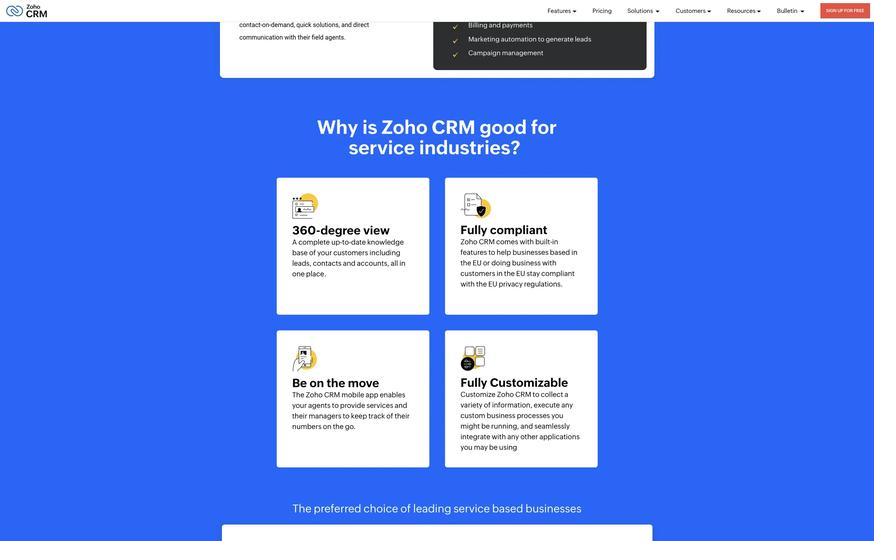 Task type: vqa. For each thing, say whether or not it's contained in the screenshot.
11.
no



Task type: describe. For each thing, give the bounding box(es) containing it.
keep
[[351, 412, 367, 420]]

resources link
[[727, 0, 762, 22]]

custom
[[461, 411, 485, 420]]

fully customizable customize zoho crm to collect a variety of information, execute any custom business processes you might be running, and seamlessly integrate with any other applications you may be using
[[461, 376, 580, 451]]

360-degree view a complete up-to-date knowledge base of your customers including leads, contacts and accounts, all in one place.
[[292, 223, 406, 278]]

integrate
[[461, 433, 490, 441]]

to up go.
[[343, 412, 350, 420]]

the left go.
[[333, 422, 344, 431]]

marketing automation to generate leads
[[468, 35, 591, 43]]

collect
[[541, 390, 563, 398]]

pricing link
[[593, 0, 612, 22]]

sales
[[468, 7, 485, 15]]

resources
[[727, 7, 756, 14]]

may
[[474, 443, 488, 451]]

1 vertical spatial compliant
[[541, 269, 575, 278]]

customers inside 360-degree view a complete up-to-date knowledge base of your customers including leads, contacts and accounts, all in one place.
[[334, 249, 368, 257]]

industries?
[[419, 137, 520, 159]]

sign up for free
[[826, 8, 865, 13]]

might
[[461, 422, 480, 430]]

automation
[[501, 35, 537, 43]]

or
[[483, 259, 490, 267]]

a
[[292, 238, 297, 246]]

all
[[391, 259, 398, 267]]

be on the move the zoho crm mobile app enables your agents to provide services and their managers to keep track of their numbers on the go.
[[292, 376, 410, 431]]

leads,
[[292, 259, 312, 267]]

enables
[[380, 391, 405, 399]]

contacts
[[313, 259, 342, 267]]

seamlessly
[[535, 422, 570, 430]]

fully for fully customizable
[[461, 376, 488, 389]]

numbers
[[292, 422, 322, 431]]

generation
[[572, 7, 606, 15]]

pricing
[[593, 7, 612, 14]]

1 their from the left
[[292, 412, 307, 420]]

business inside fully compliant zoho crm comes with built-in features to help businesses based in the eu or doing business with customers in the eu stay compliant with the eu privacy regulations.
[[512, 259, 541, 267]]

to inside fully compliant zoho crm comes with built-in features to help businesses based in the eu or doing business with customers in the eu stay compliant with the eu privacy regulations.
[[489, 248, 495, 256]]

crm inside fully compliant zoho crm comes with built-in features to help businesses based in the eu or doing business with customers in the eu stay compliant with the eu privacy regulations.
[[479, 238, 495, 246]]

1 vertical spatial any
[[508, 433, 519, 441]]

1 vertical spatial on
[[323, 422, 332, 431]]

knowledge
[[367, 238, 404, 246]]

crm inside why is zoho crm good for service industries?
[[432, 116, 476, 138]]

for
[[844, 8, 853, 13]]

degree
[[321, 223, 361, 237]]

your inside be on the move the zoho crm mobile app enables your agents to provide services and their managers to keep track of their numbers on the go.
[[292, 401, 307, 409]]

and right billing
[[489, 21, 501, 29]]

with inside fully customizable customize zoho crm to collect a variety of information, execute any custom business processes you might be running, and seamlessly integrate with any other applications you may be using
[[492, 433, 506, 441]]

with left built-
[[520, 238, 534, 246]]

0 vertical spatial you
[[552, 411, 564, 420]]

to-
[[342, 238, 351, 246]]

choice
[[364, 502, 398, 515]]

free
[[854, 8, 865, 13]]

2 vertical spatial eu
[[488, 280, 497, 288]]

the up privacy
[[504, 269, 515, 278]]

and inside fully customizable customize zoho crm to collect a variety of information, execute any custom business processes you might be running, and seamlessly integrate with any other applications you may be using
[[521, 422, 533, 430]]

the down or
[[476, 280, 487, 288]]

other
[[521, 433, 538, 441]]

up
[[838, 8, 844, 13]]

complete
[[299, 238, 330, 246]]

1 vertical spatial you
[[461, 443, 473, 451]]

businesses inside fully compliant zoho crm comes with built-in features to help businesses based in the eu or doing business with customers in the eu stay compliant with the eu privacy regulations.
[[513, 248, 549, 256]]

2 order from the left
[[554, 7, 570, 15]]

1 vertical spatial eu
[[516, 269, 525, 278]]

base
[[292, 249, 308, 257]]

of inside fully customizable customize zoho crm to collect a variety of information, execute any custom business processes you might be running, and seamlessly integrate with any other applications you may be using
[[484, 401, 491, 409]]

to inside fully customizable customize zoho crm to collect a variety of information, execute any custom business processes you might be running, and seamlessly integrate with any other applications you may be using
[[533, 390, 540, 398]]

zoho inside fully compliant zoho crm comes with built-in features to help businesses based in the eu or doing business with customers in the eu stay compliant with the eu privacy regulations.
[[461, 238, 478, 246]]

campaign management
[[468, 49, 545, 57]]

campaign
[[468, 49, 501, 57]]

sign up for free link
[[821, 3, 870, 18]]

features link
[[548, 0, 577, 22]]

management
[[502, 49, 544, 57]]

doing
[[492, 259, 511, 267]]

payments
[[502, 21, 533, 29]]

customize
[[461, 390, 496, 398]]

applications
[[540, 433, 580, 441]]

the down features at the right top
[[461, 259, 471, 267]]

of right choice
[[401, 502, 411, 515]]

view
[[363, 223, 390, 237]]

go.
[[345, 422, 356, 431]]

including
[[370, 249, 401, 257]]

customers
[[676, 7, 706, 14]]

leads
[[575, 35, 591, 43]]

comes
[[496, 238, 518, 246]]

place.
[[306, 270, 326, 278]]

zoho inside be on the move the zoho crm mobile app enables your agents to provide services and their managers to keep track of their numbers on the go.
[[306, 391, 323, 399]]

zoho inside why is zoho crm good for service industries?
[[382, 116, 428, 138]]

360-
[[292, 223, 321, 237]]

regulations.
[[524, 280, 563, 288]]

a
[[565, 390, 569, 398]]

variety
[[461, 401, 483, 409]]

service inside why is zoho crm good for service industries?
[[349, 137, 415, 159]]

business inside fully customizable customize zoho crm to collect a variety of information, execute any custom business processes you might be running, and seamlessly integrate with any other applications you may be using
[[487, 411, 516, 420]]

one
[[292, 270, 305, 278]]

stay
[[527, 269, 540, 278]]

execute
[[534, 401, 560, 409]]

accounts,
[[357, 259, 389, 267]]

generate
[[546, 35, 574, 43]]

track
[[369, 412, 385, 420]]

1 vertical spatial the
[[293, 502, 312, 515]]

why is zoho crm good for service industries?
[[317, 116, 557, 159]]

solutions
[[628, 7, 654, 14]]



Task type: locate. For each thing, give the bounding box(es) containing it.
1 horizontal spatial eu
[[488, 280, 497, 288]]

order up the billing and payments
[[486, 7, 503, 15]]

0 vertical spatial the
[[292, 391, 304, 399]]

you down integrate
[[461, 443, 473, 451]]

0 vertical spatial customers
[[334, 249, 368, 257]]

any up using
[[508, 433, 519, 441]]

business
[[512, 259, 541, 267], [487, 411, 516, 420]]

running,
[[491, 422, 519, 430]]

0 vertical spatial fully
[[461, 223, 488, 237]]

customers down or
[[461, 269, 495, 278]]

1 order from the left
[[486, 7, 503, 15]]

zoho up features at the right top
[[461, 238, 478, 246]]

built-
[[535, 238, 552, 246]]

1 horizontal spatial their
[[395, 412, 410, 420]]

you
[[552, 411, 564, 420], [461, 443, 473, 451]]

1 horizontal spatial any
[[562, 401, 573, 409]]

features
[[461, 248, 487, 256]]

purchasing
[[517, 7, 552, 15]]

customers
[[334, 249, 368, 257], [461, 269, 495, 278]]

and up other
[[521, 422, 533, 430]]

be up integrate
[[482, 422, 490, 430]]

crm inside be on the move the zoho crm mobile app enables your agents to provide services and their managers to keep track of their numbers on the go.
[[324, 391, 340, 399]]

1 horizontal spatial order
[[554, 7, 570, 15]]

0 vertical spatial businesses
[[513, 248, 549, 256]]

1 vertical spatial based
[[492, 502, 523, 515]]

0 horizontal spatial their
[[292, 412, 307, 420]]

business up running,
[[487, 411, 516, 420]]

business up 'stay'
[[512, 259, 541, 267]]

to up or
[[489, 248, 495, 256]]

billing
[[468, 21, 488, 29]]

of right track
[[387, 412, 393, 420]]

0 vertical spatial eu
[[473, 259, 482, 267]]

based
[[550, 248, 570, 256], [492, 502, 523, 515]]

the left preferred
[[293, 502, 312, 515]]

customizable
[[490, 376, 568, 389]]

based inside fully compliant zoho crm comes with built-in features to help businesses based in the eu or doing business with customers in the eu stay compliant with the eu privacy regulations.
[[550, 248, 570, 256]]

zoho up agents
[[306, 391, 323, 399]]

your up contacts
[[317, 249, 332, 257]]

on right be
[[310, 376, 324, 390]]

1 horizontal spatial customers
[[461, 269, 495, 278]]

bulletin link
[[777, 0, 805, 22]]

any
[[562, 401, 573, 409], [508, 433, 519, 441]]

compliant up regulations. at the bottom of page
[[541, 269, 575, 278]]

order left the generation
[[554, 7, 570, 15]]

fully compliant zoho crm comes with built-in features to help businesses based in the eu or doing business with customers in the eu stay compliant with the eu privacy regulations.
[[461, 223, 578, 288]]

and down enables
[[395, 401, 407, 409]]

fully inside fully compliant zoho crm comes with built-in features to help businesses based in the eu or doing business with customers in the eu stay compliant with the eu privacy regulations.
[[461, 223, 488, 237]]

agents
[[308, 401, 331, 409]]

using
[[499, 443, 517, 451]]

2 horizontal spatial eu
[[516, 269, 525, 278]]

their up numbers
[[292, 412, 307, 420]]

good
[[480, 116, 527, 138]]

for
[[531, 116, 557, 138]]

zoho inside fully customizable customize zoho crm to collect a variety of information, execute any custom business processes you might be running, and seamlessly integrate with any other applications you may be using
[[497, 390, 514, 398]]

fully up customize
[[461, 376, 488, 389]]

their
[[292, 412, 307, 420], [395, 412, 410, 420]]

1 vertical spatial business
[[487, 411, 516, 420]]

1 horizontal spatial your
[[317, 249, 332, 257]]

solutions link
[[628, 0, 660, 22]]

0 horizontal spatial based
[[492, 502, 523, 515]]

with down features at the right top
[[461, 280, 475, 288]]

your left agents
[[292, 401, 307, 409]]

help
[[497, 248, 511, 256]]

on down managers
[[323, 422, 332, 431]]

the down be
[[292, 391, 304, 399]]

and
[[504, 7, 516, 15], [489, 21, 501, 29], [343, 259, 356, 267], [395, 401, 407, 409], [521, 422, 533, 430]]

of down complete
[[309, 249, 316, 257]]

sales order and purchasing order generation
[[468, 7, 606, 15]]

zoho
[[382, 116, 428, 138], [461, 238, 478, 246], [497, 390, 514, 398], [306, 391, 323, 399]]

to up managers
[[332, 401, 339, 409]]

eu
[[473, 259, 482, 267], [516, 269, 525, 278], [488, 280, 497, 288]]

and inside 360-degree view a complete up-to-date knowledge base of your customers including leads, contacts and accounts, all in one place.
[[343, 259, 356, 267]]

you up seamlessly
[[552, 411, 564, 420]]

any down a
[[562, 401, 573, 409]]

1 horizontal spatial service
[[454, 502, 490, 515]]

0 vertical spatial business
[[512, 259, 541, 267]]

compliant
[[490, 223, 548, 237], [541, 269, 575, 278]]

to
[[538, 35, 545, 43], [489, 248, 495, 256], [533, 390, 540, 398], [332, 401, 339, 409], [343, 412, 350, 420]]

move
[[348, 376, 379, 390]]

eu left 'stay'
[[516, 269, 525, 278]]

leading
[[413, 502, 451, 515]]

of
[[309, 249, 316, 257], [484, 401, 491, 409], [387, 412, 393, 420], [401, 502, 411, 515]]

0 vertical spatial service
[[349, 137, 415, 159]]

0 vertical spatial based
[[550, 248, 570, 256]]

zoho right is
[[382, 116, 428, 138]]

compliant up comes
[[490, 223, 548, 237]]

app
[[366, 391, 378, 399]]

1 vertical spatial service
[[454, 502, 490, 515]]

of down customize
[[484, 401, 491, 409]]

1 horizontal spatial you
[[552, 411, 564, 420]]

1 vertical spatial your
[[292, 401, 307, 409]]

2 their from the left
[[395, 412, 410, 420]]

their down enables
[[395, 412, 410, 420]]

mobile
[[342, 391, 364, 399]]

1 vertical spatial fully
[[461, 376, 488, 389]]

1 vertical spatial businesses
[[526, 502, 582, 515]]

zoho crm logo image
[[6, 2, 47, 19]]

1 fully from the top
[[461, 223, 488, 237]]

processes
[[517, 411, 550, 420]]

in inside 360-degree view a complete up-to-date knowledge base of your customers including leads, contacts and accounts, all in one place.
[[400, 259, 406, 267]]

the preferred choice of leading service based businesses
[[293, 502, 582, 515]]

preferred
[[314, 502, 361, 515]]

businesses
[[513, 248, 549, 256], [526, 502, 582, 515]]

features
[[548, 7, 571, 14]]

service
[[349, 137, 415, 159], [454, 502, 490, 515]]

0 vertical spatial compliant
[[490, 223, 548, 237]]

and inside be on the move the zoho crm mobile app enables your agents to provide services and their managers to keep track of their numbers on the go.
[[395, 401, 407, 409]]

0 vertical spatial any
[[562, 401, 573, 409]]

0 horizontal spatial order
[[486, 7, 503, 15]]

to down customizable
[[533, 390, 540, 398]]

0 horizontal spatial eu
[[473, 259, 482, 267]]

eu left privacy
[[488, 280, 497, 288]]

customers inside fully compliant zoho crm comes with built-in features to help businesses based in the eu or doing business with customers in the eu stay compliant with the eu privacy regulations.
[[461, 269, 495, 278]]

why
[[317, 116, 358, 138]]

with down built-
[[542, 259, 557, 267]]

marketing
[[468, 35, 500, 43]]

with down running,
[[492, 433, 506, 441]]

fully up features at the right top
[[461, 223, 488, 237]]

zoho up information,
[[497, 390, 514, 398]]

information,
[[492, 401, 532, 409]]

billing and payments
[[468, 21, 533, 29]]

fully
[[461, 223, 488, 237], [461, 376, 488, 389]]

fully for fully compliant
[[461, 223, 488, 237]]

customers down to-
[[334, 249, 368, 257]]

0 vertical spatial on
[[310, 376, 324, 390]]

sign
[[826, 8, 837, 13]]

the inside be on the move the zoho crm mobile app enables your agents to provide services and their managers to keep track of their numbers on the go.
[[292, 391, 304, 399]]

eu left or
[[473, 259, 482, 267]]

0 horizontal spatial any
[[508, 433, 519, 441]]

0 horizontal spatial your
[[292, 401, 307, 409]]

date
[[351, 238, 366, 246]]

your inside 360-degree view a complete up-to-date knowledge base of your customers including leads, contacts and accounts, all in one place.
[[317, 249, 332, 257]]

0 horizontal spatial service
[[349, 137, 415, 159]]

of inside be on the move the zoho crm mobile app enables your agents to provide services and their managers to keep track of their numbers on the go.
[[387, 412, 393, 420]]

crm inside fully customizable customize zoho crm to collect a variety of information, execute any custom business processes you might be running, and seamlessly integrate with any other applications you may be using
[[515, 390, 531, 398]]

1 vertical spatial customers
[[461, 269, 495, 278]]

bulletin
[[777, 7, 799, 14]]

provide
[[340, 401, 365, 409]]

on
[[310, 376, 324, 390], [323, 422, 332, 431]]

be
[[292, 376, 307, 390]]

be right may
[[489, 443, 498, 451]]

managers
[[309, 412, 341, 420]]

fully inside fully customizable customize zoho crm to collect a variety of information, execute any custom business processes you might be running, and seamlessly integrate with any other applications you may be using
[[461, 376, 488, 389]]

services
[[367, 401, 393, 409]]

1 vertical spatial be
[[489, 443, 498, 451]]

0 horizontal spatial customers
[[334, 249, 368, 257]]

up-
[[331, 238, 342, 246]]

to left generate
[[538, 35, 545, 43]]

the up mobile
[[327, 376, 345, 390]]

0 horizontal spatial you
[[461, 443, 473, 451]]

0 vertical spatial be
[[482, 422, 490, 430]]

the
[[292, 391, 304, 399], [293, 502, 312, 515]]

is
[[362, 116, 377, 138]]

2 fully from the top
[[461, 376, 488, 389]]

of inside 360-degree view a complete up-to-date knowledge base of your customers including leads, contacts and accounts, all in one place.
[[309, 249, 316, 257]]

privacy
[[499, 280, 523, 288]]

and down to-
[[343, 259, 356, 267]]

1 horizontal spatial based
[[550, 248, 570, 256]]

0 vertical spatial your
[[317, 249, 332, 257]]

and up payments
[[504, 7, 516, 15]]



